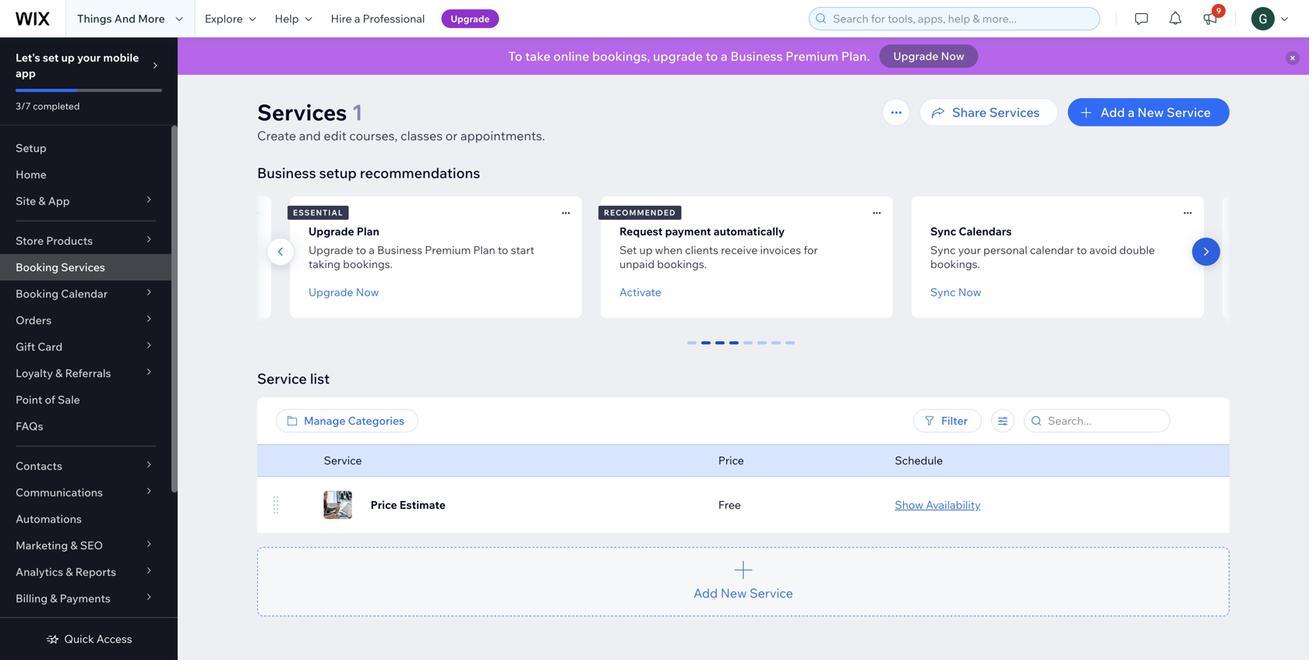 Task type: locate. For each thing, give the bounding box(es) containing it.
bookings. right "taking"
[[343, 257, 393, 271]]

price left 'estimate'
[[371, 498, 397, 512]]

premium inside upgrade plan upgrade to a business premium plan to start taking bookings.
[[425, 243, 471, 257]]

3 bookings. from the left
[[931, 257, 981, 271]]

plan left start
[[474, 243, 496, 257]]

communications button
[[0, 479, 172, 506]]

now down search for tools, apps, help & more... 'field'
[[941, 49, 965, 63]]

setup
[[319, 164, 357, 182]]

and
[[299, 128, 321, 143]]

1 vertical spatial premium
[[425, 243, 471, 257]]

0 vertical spatial premium
[[786, 48, 839, 64]]

mobile
[[103, 51, 139, 64]]

your left mobile
[[77, 51, 101, 64]]

quick access button
[[45, 632, 132, 646]]

plan down business setup recommendations
[[357, 225, 380, 238]]

your for personal
[[959, 243, 981, 257]]

bookings. inside request payment automatically set up when clients receive invoices for unpaid bookings.
[[657, 257, 707, 271]]

premium left start
[[425, 243, 471, 257]]

add a new service button
[[1068, 98, 1230, 126]]

add inside button
[[1101, 104, 1126, 120]]

& for site
[[39, 194, 46, 208]]

2 horizontal spatial business
[[731, 48, 783, 64]]

to down business setup recommendations
[[356, 243, 366, 257]]

1 horizontal spatial upgrade now button
[[880, 44, 979, 68]]

1 vertical spatial booking
[[16, 287, 59, 301]]

1 horizontal spatial price
[[719, 454, 744, 467]]

0 horizontal spatial bookings.
[[343, 257, 393, 271]]

1 horizontal spatial services
[[257, 99, 347, 126]]

services down store products dropdown button
[[61, 260, 105, 274]]

contacts button
[[0, 453, 172, 479]]

upgrade now button down "taking"
[[309, 285, 379, 299]]

to take online bookings, upgrade to a business premium plan. alert
[[178, 37, 1310, 75]]

1 vertical spatial up
[[640, 243, 653, 257]]

1 horizontal spatial premium
[[786, 48, 839, 64]]

1 horizontal spatial up
[[640, 243, 653, 257]]

0 vertical spatial upgrade now
[[894, 49, 965, 63]]

list
[[0, 192, 1310, 323]]

setup
[[16, 141, 47, 155]]

price up free
[[719, 454, 744, 467]]

booking up the orders
[[16, 287, 59, 301]]

now
[[941, 49, 965, 63], [356, 285, 379, 299], [959, 285, 982, 299]]

quick
[[64, 632, 94, 646]]

service inside button
[[1167, 104, 1212, 120]]

bookings. down when
[[657, 257, 707, 271]]

now inside to take online bookings, upgrade to a business premium plan. alert
[[941, 49, 965, 63]]

& right site
[[39, 194, 46, 208]]

Search... field
[[1044, 410, 1166, 432]]

home link
[[0, 161, 172, 188]]

create
[[257, 128, 296, 143]]

0 vertical spatial your
[[77, 51, 101, 64]]

add a new service
[[1101, 104, 1212, 120]]

your inside 'sync calendars sync your personal calendar to avoid double bookings.'
[[959, 243, 981, 257]]

services inside "button"
[[990, 104, 1040, 120]]

0 vertical spatial plan
[[357, 225, 380, 238]]

business inside alert
[[731, 48, 783, 64]]

free
[[719, 498, 741, 512]]

business
[[731, 48, 783, 64], [257, 164, 316, 182], [377, 243, 423, 257]]

upgrade right professional on the top
[[451, 13, 490, 25]]

2 horizontal spatial bookings.
[[931, 257, 981, 271]]

now down upgrade plan upgrade to a business premium plan to start taking bookings.
[[356, 285, 379, 299]]

booking inside popup button
[[16, 287, 59, 301]]

set
[[43, 51, 59, 64]]

0 horizontal spatial plan
[[357, 225, 380, 238]]

add new service
[[694, 585, 794, 601]]

services inside the services 1 create and edit courses, classes or appointments.
[[257, 99, 347, 126]]

upgrade now button down search for tools, apps, help & more... 'field'
[[880, 44, 979, 68]]

2 booking from the top
[[16, 287, 59, 301]]

2 vertical spatial business
[[377, 243, 423, 257]]

store
[[16, 234, 44, 248]]

0 vertical spatial business
[[731, 48, 783, 64]]

gift card button
[[0, 334, 172, 360]]

1 vertical spatial your
[[959, 243, 981, 257]]

0 vertical spatial up
[[61, 51, 75, 64]]

upgrade inside "button"
[[451, 13, 490, 25]]

sidebar element
[[0, 37, 178, 660]]

0 horizontal spatial up
[[61, 51, 75, 64]]

invoices
[[760, 243, 802, 257]]

quick access
[[64, 632, 132, 646]]

&
[[39, 194, 46, 208], [55, 366, 63, 380], [70, 539, 78, 552], [66, 565, 73, 579], [50, 592, 57, 605]]

bookings. up sync now
[[931, 257, 981, 271]]

2 horizontal spatial services
[[990, 104, 1040, 120]]

0 horizontal spatial new
[[721, 585, 747, 601]]

upgrade now down search for tools, apps, help & more... 'field'
[[894, 49, 965, 63]]

your for mobile
[[77, 51, 101, 64]]

payment
[[665, 225, 711, 238]]

1 sync from the top
[[931, 225, 957, 238]]

help
[[275, 12, 299, 25]]

2 bookings. from the left
[[657, 257, 707, 271]]

to inside alert
[[706, 48, 718, 64]]

1 booking from the top
[[16, 260, 59, 274]]

show
[[895, 498, 924, 512]]

1 horizontal spatial add
[[1101, 104, 1126, 120]]

0 vertical spatial price
[[719, 454, 744, 467]]

0 vertical spatial booking
[[16, 260, 59, 274]]

9 button
[[1194, 0, 1228, 37]]

upgrade plan upgrade to a business premium plan to start taking bookings.
[[309, 225, 535, 271]]

& left the reports
[[66, 565, 73, 579]]

1 vertical spatial add
[[694, 585, 718, 601]]

store products button
[[0, 228, 172, 254]]

booking down store
[[16, 260, 59, 274]]

services inside sidebar element
[[61, 260, 105, 274]]

show availability button
[[895, 498, 981, 512]]

3/7 completed
[[16, 100, 80, 112]]

to
[[706, 48, 718, 64], [356, 243, 366, 257], [498, 243, 509, 257], [1077, 243, 1088, 257]]

to
[[509, 48, 523, 64]]

upgrade down search for tools, apps, help & more... 'field'
[[894, 49, 939, 63]]

classes
[[401, 128, 443, 143]]

upgrade now button inside list
[[309, 285, 379, 299]]

bookings. for business
[[343, 257, 393, 271]]

1 horizontal spatial bookings.
[[657, 257, 707, 271]]

personal
[[984, 243, 1028, 257]]

plan
[[357, 225, 380, 238], [474, 243, 496, 257]]

your down calendars
[[959, 243, 981, 257]]

0 horizontal spatial add
[[694, 585, 718, 601]]

3 sync from the top
[[931, 285, 956, 299]]

1 vertical spatial business
[[257, 164, 316, 182]]

price for price
[[719, 454, 744, 467]]

to right upgrade
[[706, 48, 718, 64]]

or
[[446, 128, 458, 143]]

premium left "plan."
[[786, 48, 839, 64]]

0 vertical spatial sync
[[931, 225, 957, 238]]

premium
[[786, 48, 839, 64], [425, 243, 471, 257]]

0 vertical spatial add
[[1101, 104, 1126, 120]]

add inside button
[[694, 585, 718, 601]]

bookings.
[[343, 257, 393, 271], [657, 257, 707, 271], [931, 257, 981, 271]]

sync
[[931, 225, 957, 238], [931, 243, 956, 257], [931, 285, 956, 299]]

avoid
[[1090, 243, 1118, 257]]

upgrade now down "taking"
[[309, 285, 379, 299]]

site & app button
[[0, 188, 172, 214]]

1 horizontal spatial your
[[959, 243, 981, 257]]

sync inside button
[[931, 285, 956, 299]]

0 horizontal spatial price
[[371, 498, 397, 512]]

0 vertical spatial upgrade now button
[[880, 44, 979, 68]]

2 vertical spatial sync
[[931, 285, 956, 299]]

up right set
[[61, 51, 75, 64]]

share services
[[953, 104, 1040, 120]]

bookings,
[[593, 48, 651, 64]]

1 horizontal spatial upgrade now
[[894, 49, 965, 63]]

upgrade now inside to take online bookings, upgrade to a business premium plan. alert
[[894, 49, 965, 63]]

to left avoid
[[1077, 243, 1088, 257]]

faqs link
[[0, 413, 172, 440]]

& right the billing
[[50, 592, 57, 605]]

1 vertical spatial new
[[721, 585, 747, 601]]

essential
[[293, 208, 344, 218]]

list
[[310, 370, 330, 387]]

1 bookings. from the left
[[343, 257, 393, 271]]

0 vertical spatial new
[[1138, 104, 1165, 120]]

start
[[511, 243, 535, 257]]

price for price estimate
[[371, 498, 397, 512]]

service list
[[257, 370, 330, 387]]

bookings. for when
[[657, 257, 707, 271]]

a
[[355, 12, 360, 25], [721, 48, 728, 64], [1128, 104, 1135, 120], [369, 243, 375, 257]]

now for upgrade plan upgrade to a business premium plan to start taking bookings.
[[356, 285, 379, 299]]

your inside let's set up your mobile app
[[77, 51, 101, 64]]

1 vertical spatial upgrade now
[[309, 285, 379, 299]]

now inside sync now button
[[959, 285, 982, 299]]

services right share
[[990, 104, 1040, 120]]

1 vertical spatial sync
[[931, 243, 956, 257]]

now for sync calendars sync your personal calendar to avoid double bookings.
[[959, 285, 982, 299]]

services for share services
[[990, 104, 1040, 120]]

& inside popup button
[[39, 194, 46, 208]]

price
[[719, 454, 744, 467], [371, 498, 397, 512]]

1 vertical spatial plan
[[474, 243, 496, 257]]

1 vertical spatial upgrade now button
[[309, 285, 379, 299]]

let's
[[16, 51, 40, 64]]

when
[[655, 243, 683, 257]]

0 horizontal spatial services
[[61, 260, 105, 274]]

1 horizontal spatial business
[[377, 243, 423, 257]]

recommended
[[604, 208, 676, 218]]

gift card
[[16, 340, 63, 354]]

request
[[620, 225, 663, 238]]

calendar
[[61, 287, 108, 301]]

of
[[45, 393, 55, 407]]

1 vertical spatial price
[[371, 498, 397, 512]]

service
[[1167, 104, 1212, 120], [257, 370, 307, 387], [324, 454, 362, 467], [750, 585, 794, 601]]

& left seo
[[70, 539, 78, 552]]

0 horizontal spatial your
[[77, 51, 101, 64]]

booking for booking calendar
[[16, 287, 59, 301]]

0 horizontal spatial premium
[[425, 243, 471, 257]]

1 horizontal spatial new
[[1138, 104, 1165, 120]]

courses,
[[349, 128, 398, 143]]

0 horizontal spatial upgrade now button
[[309, 285, 379, 299]]

booking services
[[16, 260, 105, 274]]

now down calendars
[[959, 285, 982, 299]]

up up unpaid
[[640, 243, 653, 257]]

show availability
[[895, 498, 981, 512]]

bookings. inside upgrade plan upgrade to a business premium plan to start taking bookings.
[[343, 257, 393, 271]]

& right loyalty
[[55, 366, 63, 380]]

add for add a new service
[[1101, 104, 1126, 120]]

add
[[1101, 104, 1126, 120], [694, 585, 718, 601]]

request payment automatically set up when clients receive invoices for unpaid bookings.
[[620, 225, 818, 271]]

new inside button
[[1138, 104, 1165, 120]]

plan.
[[842, 48, 870, 64]]

more
[[138, 12, 165, 25]]

loyalty & referrals
[[16, 366, 111, 380]]

services up and
[[257, 99, 347, 126]]

price estimate
[[371, 498, 446, 512]]

sale
[[58, 393, 80, 407]]

up
[[61, 51, 75, 64], [640, 243, 653, 257]]

0 horizontal spatial business
[[257, 164, 316, 182]]

upgrade down "taking"
[[309, 285, 354, 299]]

new
[[1138, 104, 1165, 120], [721, 585, 747, 601]]

automations
[[16, 512, 82, 526]]

availability
[[926, 498, 981, 512]]



Task type: vqa. For each thing, say whether or not it's contained in the screenshot.
your inside sync calendars sync your personal calendar to avoid double bookings.
yes



Task type: describe. For each thing, give the bounding box(es) containing it.
bookings. inside 'sync calendars sync your personal calendar to avoid double bookings.'
[[931, 257, 981, 271]]

payments
[[60, 592, 111, 605]]

1 horizontal spatial plan
[[474, 243, 496, 257]]

and
[[114, 12, 136, 25]]

appointments.
[[461, 128, 545, 143]]

booking calendar button
[[0, 281, 172, 307]]

upgrade inside alert
[[894, 49, 939, 63]]

9
[[1217, 6, 1222, 16]]

up inside let's set up your mobile app
[[61, 51, 75, 64]]

& for analytics
[[66, 565, 73, 579]]

to take online bookings, upgrade to a business premium plan.
[[509, 48, 870, 64]]

loyalty & referrals button
[[0, 360, 172, 387]]

service inside button
[[750, 585, 794, 601]]

billing
[[16, 592, 48, 605]]

sync for sync calendars sync your personal calendar to avoid double bookings.
[[931, 225, 957, 238]]

Search for tools, apps, help & more... field
[[829, 8, 1095, 30]]

hire
[[331, 12, 352, 25]]

things
[[77, 12, 112, 25]]

billing & payments button
[[0, 585, 172, 612]]

add for add new service
[[694, 585, 718, 601]]

upgrade button
[[442, 9, 499, 28]]

3/7
[[16, 100, 31, 112]]

& for loyalty
[[55, 366, 63, 380]]

access
[[97, 632, 132, 646]]

seo
[[80, 539, 103, 552]]

products
[[46, 234, 93, 248]]

analytics & reports
[[16, 565, 116, 579]]

take
[[525, 48, 551, 64]]

orders
[[16, 313, 52, 327]]

share services button
[[920, 98, 1059, 126]]

new inside button
[[721, 585, 747, 601]]

sync now
[[931, 285, 982, 299]]

list containing upgrade plan
[[0, 192, 1310, 323]]

orders button
[[0, 307, 172, 334]]

booking for booking services
[[16, 260, 59, 274]]

upgrade now button inside to take online bookings, upgrade to a business premium plan. alert
[[880, 44, 979, 68]]

point of sale link
[[0, 387, 172, 413]]

calendar
[[1031, 243, 1075, 257]]

sync now button
[[931, 285, 982, 299]]

filter button
[[914, 409, 982, 433]]

drag price estimate. image
[[271, 496, 281, 515]]

upgrade up "taking"
[[309, 243, 354, 257]]

set
[[620, 243, 637, 257]]

to inside 'sync calendars sync your personal calendar to avoid double bookings.'
[[1077, 243, 1088, 257]]

sync for sync now
[[931, 285, 956, 299]]

schedule
[[895, 454, 943, 467]]

clients
[[685, 243, 719, 257]]

a inside button
[[1128, 104, 1135, 120]]

& for billing
[[50, 592, 57, 605]]

sync calendars sync your personal calendar to avoid double bookings.
[[931, 225, 1156, 271]]

premium inside alert
[[786, 48, 839, 64]]

online
[[554, 48, 590, 64]]

setup link
[[0, 135, 172, 161]]

analytics & reports button
[[0, 559, 172, 585]]

recommendations
[[360, 164, 480, 182]]

for
[[804, 243, 818, 257]]

contacts
[[16, 459, 62, 473]]

estimate
[[400, 498, 446, 512]]

automations link
[[0, 506, 172, 532]]

up inside request payment automatically set up when clients receive invoices for unpaid bookings.
[[640, 243, 653, 257]]

a inside upgrade plan upgrade to a business premium plan to start taking bookings.
[[369, 243, 375, 257]]

receive
[[721, 243, 758, 257]]

reports
[[75, 565, 116, 579]]

activate
[[620, 285, 662, 299]]

upgrade
[[653, 48, 703, 64]]

things and more
[[77, 12, 165, 25]]

home
[[16, 168, 47, 181]]

services 1 create and edit courses, classes or appointments.
[[257, 99, 545, 143]]

app
[[16, 66, 36, 80]]

marketing & seo button
[[0, 532, 172, 559]]

2 sync from the top
[[931, 243, 956, 257]]

loyalty
[[16, 366, 53, 380]]

manage categories
[[304, 414, 405, 428]]

calendars
[[959, 225, 1012, 238]]

communications
[[16, 486, 103, 499]]

unpaid
[[620, 257, 655, 271]]

help button
[[266, 0, 322, 37]]

filter
[[942, 414, 968, 428]]

& for marketing
[[70, 539, 78, 552]]

add new service button
[[257, 547, 1230, 617]]

explore
[[205, 12, 243, 25]]

categories
[[348, 414, 405, 428]]

a inside alert
[[721, 48, 728, 64]]

0 horizontal spatial upgrade now
[[309, 285, 379, 299]]

to left start
[[498, 243, 509, 257]]

store products
[[16, 234, 93, 248]]

analytics
[[16, 565, 63, 579]]

booking services link
[[0, 254, 172, 281]]

point
[[16, 393, 42, 407]]

automatically
[[714, 225, 785, 238]]

taking
[[309, 257, 341, 271]]

hire a professional
[[331, 12, 425, 25]]

gift
[[16, 340, 35, 354]]

upgrade down essential
[[309, 225, 354, 238]]

site & app
[[16, 194, 70, 208]]

services for booking services
[[61, 260, 105, 274]]

manage categories button
[[276, 409, 419, 433]]

billing & payments
[[16, 592, 111, 605]]

business inside upgrade plan upgrade to a business premium plan to start taking bookings.
[[377, 243, 423, 257]]

marketing & seo
[[16, 539, 103, 552]]



